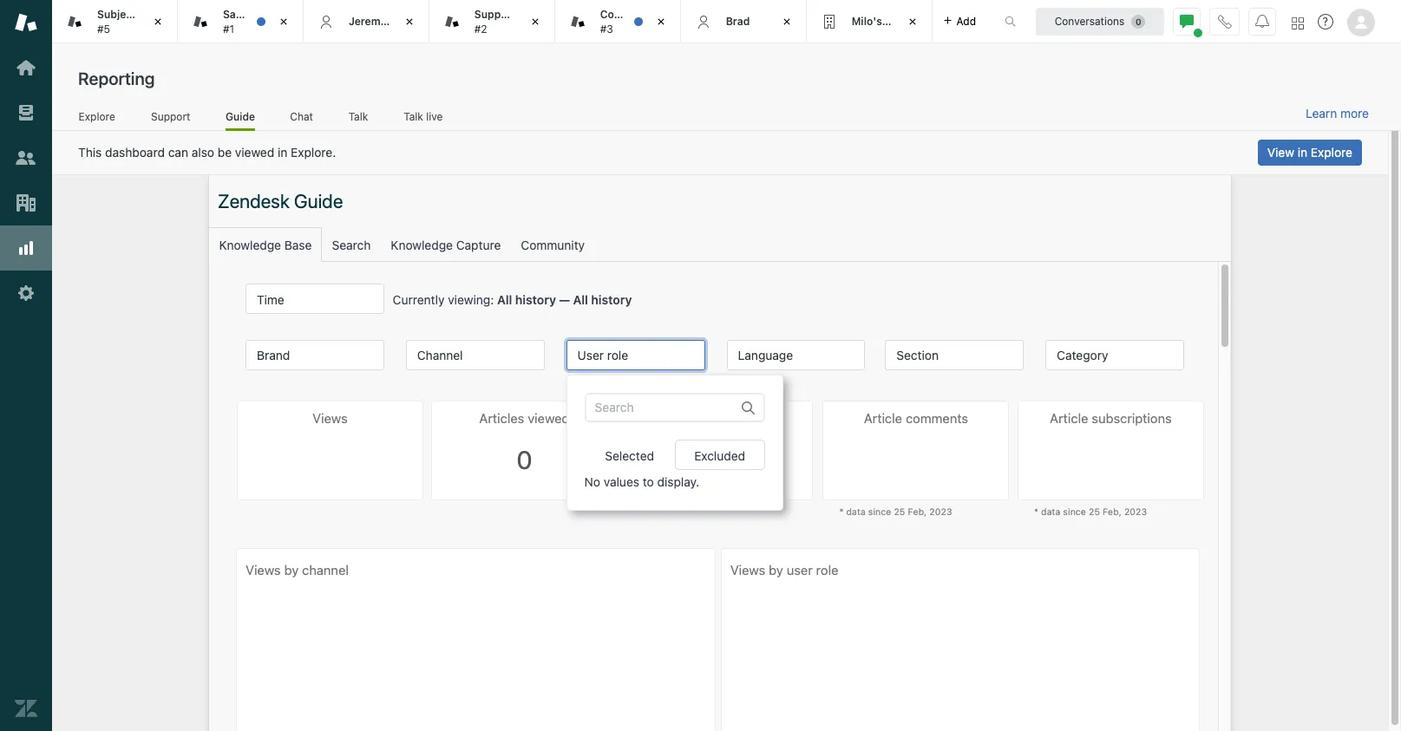 Task type: describe. For each thing, give the bounding box(es) containing it.
brad tab
[[681, 0, 807, 43]]

customers image
[[15, 147, 37, 169]]

4 close image from the left
[[652, 13, 670, 30]]

in inside button
[[1298, 145, 1308, 160]]

learn more
[[1306, 106, 1369, 121]]

notifications image
[[1255, 14, 1269, 28]]

guide
[[226, 110, 255, 123]]

conversations
[[1055, 14, 1125, 27]]

learn
[[1306, 106, 1337, 121]]

brad
[[726, 15, 750, 28]]

organizations image
[[15, 192, 37, 214]]

#5
[[97, 22, 110, 35]]

tab containing contact
[[555, 0, 681, 43]]

support
[[151, 110, 190, 123]]

tabs tab list
[[52, 0, 987, 43]]

close image for tab containing subject line
[[149, 13, 167, 30]]

this
[[78, 145, 102, 160]]

contact #3
[[600, 8, 641, 35]]

talk for talk
[[349, 110, 368, 123]]

jeremy miller
[[349, 15, 418, 28]]

subject
[[97, 8, 136, 21]]

add button
[[932, 0, 987, 43]]

close image for the jeremy miller tab
[[401, 13, 418, 30]]

talk live link
[[403, 110, 443, 128]]

guide link
[[226, 110, 255, 131]]

line
[[139, 8, 160, 21]]

also
[[192, 145, 214, 160]]

#1
[[223, 22, 234, 35]]

contact
[[600, 8, 641, 21]]

close image for #2 tab
[[526, 13, 544, 30]]

get help image
[[1318, 14, 1334, 29]]

zendesk products image
[[1292, 17, 1304, 29]]

view in explore
[[1267, 145, 1353, 160]]

main element
[[0, 0, 52, 731]]

jeremy
[[349, 15, 386, 28]]

dashboard
[[105, 145, 165, 160]]

view in explore button
[[1258, 140, 1362, 166]]

this dashboard can also be viewed in explore.
[[78, 145, 336, 160]]



Task type: locate. For each thing, give the bounding box(es) containing it.
1 close image from the left
[[275, 13, 292, 30]]

close image right jeremy
[[401, 13, 418, 30]]

close image inside #2 tab
[[526, 13, 544, 30]]

1 horizontal spatial explore
[[1311, 145, 1353, 160]]

close image inside brad tab
[[778, 13, 795, 30]]

close image for 1st tab from right
[[904, 13, 921, 30]]

tab
[[52, 0, 178, 43], [555, 0, 681, 43], [807, 0, 932, 43]]

close image inside the jeremy miller tab
[[401, 13, 418, 30]]

talk for talk live
[[404, 110, 423, 123]]

1 in from the left
[[278, 145, 287, 160]]

explore inside explore link
[[79, 110, 115, 123]]

#2
[[474, 22, 487, 35]]

explore link
[[78, 110, 116, 128]]

close image right contact #3
[[652, 13, 670, 30]]

1 talk from the left
[[349, 110, 368, 123]]

0 horizontal spatial in
[[278, 145, 287, 160]]

talk right chat
[[349, 110, 368, 123]]

2 tab from the left
[[555, 0, 681, 43]]

close image left 'add' popup button
[[904, 13, 921, 30]]

in right view
[[1298, 145, 1308, 160]]

3 close image from the left
[[526, 13, 544, 30]]

button displays agent's chat status as online. image
[[1180, 14, 1194, 28]]

reporting image
[[15, 237, 37, 259]]

be
[[218, 145, 232, 160]]

in right viewed
[[278, 145, 287, 160]]

support link
[[150, 110, 191, 128]]

talk link
[[348, 110, 368, 128]]

talk
[[349, 110, 368, 123], [404, 110, 423, 123]]

subject line #5
[[97, 8, 160, 35]]

explore inside view in explore button
[[1311, 145, 1353, 160]]

2 close image from the left
[[778, 13, 795, 30]]

admin image
[[15, 282, 37, 305]]

more
[[1340, 106, 1369, 121]]

close image right brad
[[778, 13, 795, 30]]

5 close image from the left
[[904, 13, 921, 30]]

learn more link
[[1306, 106, 1369, 121]]

talk inside talk link
[[349, 110, 368, 123]]

jeremy miller tab
[[304, 0, 429, 43]]

explore down learn more link
[[1311, 145, 1353, 160]]

viewed
[[235, 145, 274, 160]]

2 horizontal spatial tab
[[807, 0, 932, 43]]

3 tab from the left
[[807, 0, 932, 43]]

2 close image from the left
[[401, 13, 418, 30]]

reporting
[[78, 69, 155, 88]]

1 vertical spatial explore
[[1311, 145, 1353, 160]]

close image inside #1 tab
[[275, 13, 292, 30]]

explore up this
[[79, 110, 115, 123]]

explore
[[79, 110, 115, 123], [1311, 145, 1353, 160]]

0 horizontal spatial close image
[[275, 13, 292, 30]]

chat link
[[290, 110, 313, 128]]

zendesk support image
[[15, 11, 37, 34]]

2 talk from the left
[[404, 110, 423, 123]]

live
[[426, 110, 443, 123]]

close image
[[275, 13, 292, 30], [778, 13, 795, 30]]

#1 tab
[[178, 0, 304, 43]]

view
[[1267, 145, 1294, 160]]

1 tab from the left
[[52, 0, 178, 43]]

close image right #1
[[275, 13, 292, 30]]

0 vertical spatial explore
[[79, 110, 115, 123]]

1 horizontal spatial close image
[[778, 13, 795, 30]]

talk left live
[[404, 110, 423, 123]]

talk inside talk live link
[[404, 110, 423, 123]]

in
[[278, 145, 287, 160], [1298, 145, 1308, 160]]

views image
[[15, 102, 37, 124]]

0 horizontal spatial explore
[[79, 110, 115, 123]]

0 horizontal spatial talk
[[349, 110, 368, 123]]

zendesk image
[[15, 698, 37, 720]]

close image
[[149, 13, 167, 30], [401, 13, 418, 30], [526, 13, 544, 30], [652, 13, 670, 30], [904, 13, 921, 30]]

#3
[[600, 22, 613, 35]]

1 horizontal spatial in
[[1298, 145, 1308, 160]]

miller
[[389, 15, 418, 28]]

close image right subject at the top left of the page
[[149, 13, 167, 30]]

2 in from the left
[[1298, 145, 1308, 160]]

add
[[957, 14, 976, 27]]

close image right #2
[[526, 13, 544, 30]]

conversations button
[[1036, 7, 1164, 35]]

can
[[168, 145, 188, 160]]

1 close image from the left
[[149, 13, 167, 30]]

0 horizontal spatial tab
[[52, 0, 178, 43]]

get started image
[[15, 56, 37, 79]]

tab containing subject line
[[52, 0, 178, 43]]

1 horizontal spatial talk
[[404, 110, 423, 123]]

#2 tab
[[429, 0, 555, 43]]

talk live
[[404, 110, 443, 123]]

1 horizontal spatial tab
[[555, 0, 681, 43]]

chat
[[290, 110, 313, 123]]

explore.
[[291, 145, 336, 160]]



Task type: vqa. For each thing, say whether or not it's contained in the screenshot.
guide
yes



